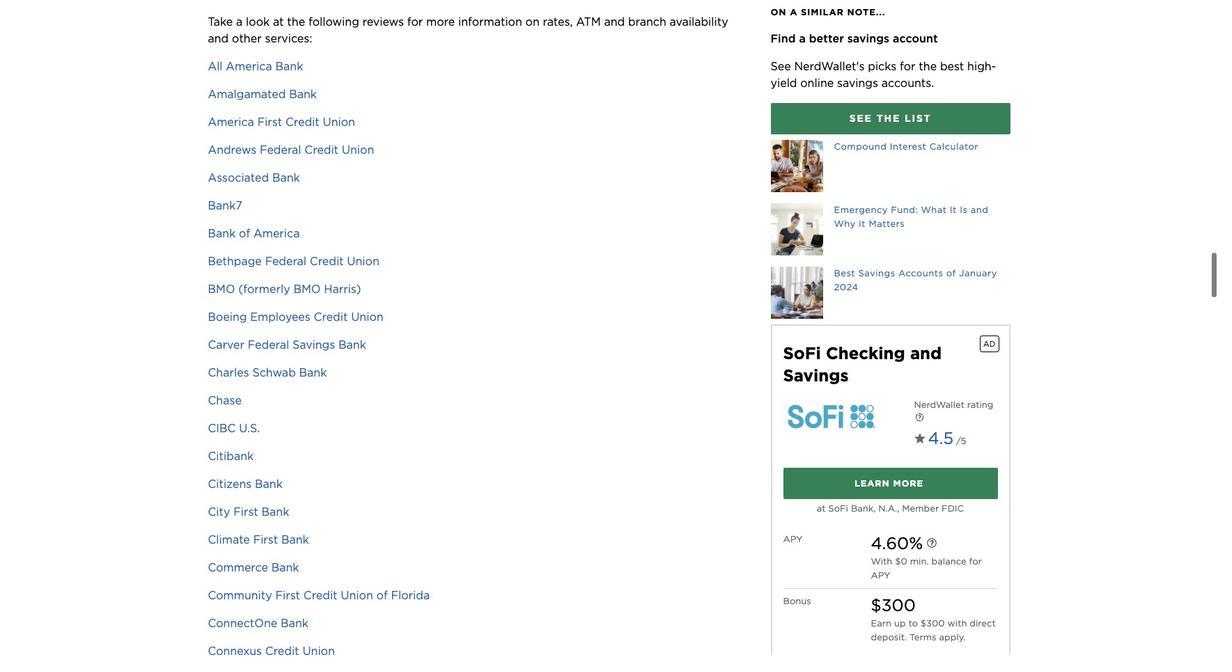 Task type: vqa. For each thing, say whether or not it's contained in the screenshot.
record
no



Task type: describe. For each thing, give the bounding box(es) containing it.
nerdwallet rating
[[915, 400, 994, 411]]

1 bmo from the left
[[208, 283, 235, 296]]

community first credit union of florida
[[208, 589, 430, 603]]

2 bmo from the left
[[294, 283, 321, 296]]

andrews federal credit union
[[208, 143, 374, 156]]

at inside take a look at the following reviews for more information on rates, atm and branch availability and other services:
[[273, 15, 284, 28]]

bank of america link
[[208, 227, 300, 240]]

harris)
[[324, 283, 361, 296]]

sofi checking and savings link
[[784, 337, 977, 388]]

1 vertical spatial it
[[859, 219, 866, 229]]

union for andrews federal credit union
[[342, 143, 374, 156]]

climate
[[208, 534, 250, 547]]

chase
[[208, 394, 242, 407]]

bank down climate first bank
[[272, 561, 299, 575]]

the for at
[[287, 15, 305, 28]]

rated 4.5 out of 5 element
[[929, 427, 967, 457]]

yield
[[771, 77, 798, 90]]

atm
[[577, 15, 601, 28]]

0 vertical spatial it
[[951, 205, 957, 215]]

citibank
[[208, 450, 254, 463]]

1 vertical spatial america
[[208, 115, 254, 129]]

connectone bank
[[208, 617, 309, 630]]

bethpage federal credit union link
[[208, 255, 380, 268]]

bethpage federal credit union
[[208, 255, 380, 268]]

accounts
[[899, 268, 944, 279]]

1 vertical spatial at
[[817, 504, 826, 514]]

to
[[909, 619, 919, 629]]

4.5
[[929, 429, 954, 449]]

high-
[[968, 60, 997, 73]]

bank up "climate first bank" link
[[262, 506, 289, 519]]

nerdwallet
[[915, 400, 965, 411]]

amalgamated bank link
[[208, 87, 317, 101]]

associated bank link
[[208, 171, 300, 184]]

better
[[810, 32, 845, 45]]

rates,
[[543, 15, 573, 28]]

branch
[[629, 15, 667, 28]]

1 horizontal spatial sofi
[[829, 504, 849, 514]]

picks
[[869, 60, 897, 73]]

for inside take a look at the following reviews for more information on rates, atm and branch availability and other services:
[[408, 15, 423, 28]]

connectone bank link
[[208, 617, 309, 630]]

citizens
[[208, 478, 252, 491]]

commerce bank
[[208, 561, 299, 575]]

bank down carver federal savings bank 'link'
[[299, 366, 327, 380]]

cibc u.s. link
[[208, 422, 260, 435]]

what
[[922, 205, 947, 215]]

first for community
[[276, 589, 300, 603]]

bank down 'services:'
[[276, 60, 303, 73]]

1 vertical spatial savings
[[293, 338, 335, 352]]

learn more link
[[784, 468, 998, 500]]

account
[[893, 32, 939, 45]]

all america bank link
[[208, 60, 303, 73]]

4.60
[[872, 534, 910, 554]]

city first bank link
[[208, 506, 289, 519]]

federal for carver
[[248, 338, 289, 352]]

federal for bethpage
[[265, 255, 307, 268]]

see nerdwallet's picks for the best high- yield online savings accounts.
[[771, 60, 997, 90]]

(formerly
[[239, 283, 290, 296]]

online
[[801, 77, 834, 90]]

best savings accounts of january 2024 link
[[771, 267, 1011, 319]]

find a better savings account
[[771, 32, 939, 45]]

union for bethpage federal credit union
[[347, 255, 380, 268]]

bank7
[[208, 199, 242, 212]]

earn
[[872, 619, 892, 629]]

a for better
[[800, 32, 806, 45]]

more
[[894, 479, 924, 489]]

all america bank
[[208, 60, 303, 73]]

associated bank
[[208, 171, 300, 184]]

0 vertical spatial america
[[226, 60, 272, 73]]

fdic
[[942, 504, 965, 514]]

amalgamated
[[208, 87, 286, 101]]

first for america
[[258, 115, 282, 129]]

$0
[[896, 557, 908, 567]]

community
[[208, 589, 272, 603]]

and down take on the left
[[208, 32, 229, 45]]

credit for andrews
[[305, 143, 339, 156]]

apy inside with $0 min. balance for apy
[[872, 571, 891, 581]]

compound interest calculator
[[835, 141, 979, 152]]

bethpage
[[208, 255, 262, 268]]

1 horizontal spatial $300
[[921, 619, 946, 629]]

connectone
[[208, 617, 278, 630]]

see the list link
[[771, 103, 1011, 135]]

carver federal savings bank
[[208, 338, 366, 352]]

carver federal savings bank link
[[208, 338, 366, 352]]

sofi checking and savings
[[784, 344, 942, 386]]

min.
[[911, 557, 929, 567]]

citibank link
[[208, 450, 254, 463]]

%
[[910, 534, 924, 554]]

why
[[835, 219, 856, 229]]

0 horizontal spatial apy
[[784, 535, 803, 545]]

0 vertical spatial of
[[239, 227, 250, 240]]

and inside sofi checking and savings
[[911, 344, 942, 364]]

1 horizontal spatial of
[[377, 589, 388, 603]]

america first credit union
[[208, 115, 355, 129]]

bank down andrews federal credit union "link"
[[272, 171, 300, 184]]

similar
[[801, 7, 844, 17]]

america first credit union link
[[208, 115, 355, 129]]

on a similar note...
[[771, 7, 886, 17]]

how is this rating determined? image
[[905, 404, 935, 435]]

associated
[[208, 171, 269, 184]]

charles
[[208, 366, 249, 380]]

nerdwallet's
[[795, 60, 865, 73]]

bank of america
[[208, 227, 300, 240]]

and inside emergency fund: what it is and why it matters
[[971, 205, 989, 215]]

sofi checking and savings image
[[784, 399, 881, 434]]

up
[[895, 619, 906, 629]]

on
[[771, 7, 787, 17]]

cibc
[[208, 422, 236, 435]]



Task type: locate. For each thing, give the bounding box(es) containing it.
fund:
[[892, 205, 919, 215]]

0 vertical spatial the
[[287, 15, 305, 28]]

0 horizontal spatial a
[[236, 15, 243, 28]]

bank up 'city first bank'
[[255, 478, 283, 491]]

2 vertical spatial federal
[[248, 338, 289, 352]]

bank down harris)
[[339, 338, 366, 352]]

$300
[[872, 596, 916, 616], [921, 619, 946, 629]]

see the list
[[850, 113, 932, 124]]

1 vertical spatial for
[[900, 60, 916, 73]]

0 horizontal spatial $300
[[872, 596, 916, 616]]

2 horizontal spatial a
[[800, 32, 806, 45]]

learn
[[855, 479, 890, 489]]

sofi left 'bank,'
[[829, 504, 849, 514]]

of
[[239, 227, 250, 240], [947, 268, 957, 279], [377, 589, 388, 603]]

climate first bank
[[208, 534, 309, 547]]

boeing
[[208, 311, 247, 324]]

take a look at the following reviews for more information on rates, atm and branch availability and other services:
[[208, 15, 732, 45]]

first up connectone bank
[[276, 589, 300, 603]]

credit up connectone bank link
[[304, 589, 338, 603]]

bmo (formerly bmo harris) link
[[208, 283, 361, 296]]

credit down harris)
[[314, 311, 348, 324]]

sofi left checking
[[784, 344, 822, 364]]

2 vertical spatial savings
[[784, 366, 849, 386]]

a right the on
[[790, 7, 798, 17]]

1 horizontal spatial apy
[[872, 571, 891, 581]]

take
[[208, 15, 233, 28]]

of left florida on the bottom of the page
[[377, 589, 388, 603]]

0 vertical spatial $300
[[872, 596, 916, 616]]

ad
[[984, 339, 996, 349]]

bmo up boeing employees credit union link
[[294, 283, 321, 296]]

0 horizontal spatial see
[[771, 60, 792, 73]]

see
[[771, 60, 792, 73], [850, 113, 873, 124]]

for left more in the top left of the page
[[408, 15, 423, 28]]

of inside 'best savings accounts of january 2024'
[[947, 268, 957, 279]]

0 vertical spatial at
[[273, 15, 284, 28]]

first for city
[[234, 506, 258, 519]]

for inside with $0 min. balance for apy
[[970, 557, 983, 567]]

more
[[427, 15, 455, 28]]

a for similar
[[790, 7, 798, 17]]

amalgamated bank
[[208, 87, 317, 101]]

a up other
[[236, 15, 243, 28]]

citizens bank
[[208, 478, 283, 491]]

savings inside 'best savings accounts of january 2024'
[[859, 268, 896, 279]]

with
[[872, 557, 893, 567]]

bank down bank7 link
[[208, 227, 236, 240]]

credit for america
[[286, 115, 320, 129]]

checking
[[827, 344, 906, 364]]

is
[[961, 205, 968, 215]]

union for america first credit union
[[323, 115, 355, 129]]

availability
[[670, 15, 729, 28]]

the up 'services:'
[[287, 15, 305, 28]]

see inside 'link'
[[850, 113, 873, 124]]

best
[[941, 60, 965, 73]]

bmo (formerly bmo harris)
[[208, 283, 361, 296]]

2 vertical spatial of
[[377, 589, 388, 603]]

apy up bonus
[[784, 535, 803, 545]]

savings down the note...
[[848, 32, 890, 45]]

bank up america first credit union link
[[289, 87, 317, 101]]

u.s.
[[239, 422, 260, 435]]

federal up charles schwab bank
[[248, 338, 289, 352]]

1 vertical spatial savings
[[838, 77, 879, 90]]

schwab
[[253, 366, 296, 380]]

see for see nerdwallet's picks for the best high- yield online savings accounts.
[[771, 60, 792, 73]]

services:
[[265, 32, 312, 45]]

the inside 'link'
[[877, 113, 901, 124]]

$300 up up
[[872, 596, 916, 616]]

bank7 link
[[208, 199, 242, 212]]

1 vertical spatial $300
[[921, 619, 946, 629]]

at left 'bank,'
[[817, 504, 826, 514]]

deposit.
[[872, 633, 908, 643]]

member
[[903, 504, 940, 514]]

federal down america first credit union link
[[260, 143, 301, 156]]

2 vertical spatial for
[[970, 557, 983, 567]]

union for community first credit union of florida
[[341, 589, 373, 603]]

1 horizontal spatial it
[[951, 205, 957, 215]]

january
[[960, 268, 998, 279]]

and up nerdwallet
[[911, 344, 942, 364]]

find
[[771, 32, 796, 45]]

a right find
[[800, 32, 806, 45]]

look
[[246, 15, 270, 28]]

1 vertical spatial apy
[[872, 571, 891, 581]]

1 horizontal spatial bmo
[[294, 283, 321, 296]]

america up the andrews
[[208, 115, 254, 129]]

best
[[835, 268, 856, 279]]

1 horizontal spatial see
[[850, 113, 873, 124]]

1 vertical spatial federal
[[265, 255, 307, 268]]

a inside take a look at the following reviews for more information on rates, atm and branch availability and other services:
[[236, 15, 243, 28]]

1 vertical spatial sofi
[[829, 504, 849, 514]]

first right city
[[234, 506, 258, 519]]

of left january
[[947, 268, 957, 279]]

the inside take a look at the following reviews for more information on rates, atm and branch availability and other services:
[[287, 15, 305, 28]]

learn more
[[855, 479, 924, 489]]

america up bethpage federal credit union link
[[254, 227, 300, 240]]

bank down community first credit union of florida "link"
[[281, 617, 309, 630]]

list
[[905, 113, 932, 124]]

emergency fund: what it is and why it matters
[[835, 205, 989, 229]]

credit up harris)
[[310, 255, 344, 268]]

more information about apy image
[[917, 530, 948, 561]]

federal up the bmo (formerly bmo harris)
[[265, 255, 307, 268]]

emergency fund: what it is and why it matters link
[[771, 204, 1011, 256]]

0 vertical spatial see
[[771, 60, 792, 73]]

savings inside sofi checking and savings
[[784, 366, 849, 386]]

bank
[[276, 60, 303, 73], [289, 87, 317, 101], [272, 171, 300, 184], [208, 227, 236, 240], [339, 338, 366, 352], [299, 366, 327, 380], [255, 478, 283, 491], [262, 506, 289, 519], [281, 534, 309, 547], [272, 561, 299, 575], [281, 617, 309, 630]]

bmo up boeing
[[208, 283, 235, 296]]

savings up sofi checking and savings image
[[784, 366, 849, 386]]

the inside see nerdwallet's picks for the best high- yield online savings accounts.
[[919, 60, 937, 73]]

commerce bank link
[[208, 561, 299, 575]]

2 vertical spatial the
[[877, 113, 901, 124]]

compound
[[835, 141, 887, 152]]

1 horizontal spatial at
[[817, 504, 826, 514]]

other
[[232, 32, 262, 45]]

0 vertical spatial savings
[[859, 268, 896, 279]]

savings right best
[[859, 268, 896, 279]]

0 horizontal spatial for
[[408, 15, 423, 28]]

0 vertical spatial apy
[[784, 535, 803, 545]]

a for look
[[236, 15, 243, 28]]

america up amalgamated
[[226, 60, 272, 73]]

4.5 /5
[[929, 429, 967, 449]]

credit down america first credit union link
[[305, 143, 339, 156]]

with $0 min. balance for apy
[[872, 557, 983, 581]]

the left "best"
[[919, 60, 937, 73]]

for right balance
[[970, 557, 983, 567]]

1 vertical spatial the
[[919, 60, 937, 73]]

1 horizontal spatial the
[[877, 113, 901, 124]]

terms
[[910, 633, 937, 643]]

credit for community
[[304, 589, 338, 603]]

credit for bethpage
[[310, 255, 344, 268]]

see for see the list
[[850, 113, 873, 124]]

0 horizontal spatial of
[[239, 227, 250, 240]]

1 horizontal spatial savings
[[784, 366, 849, 386]]

federal for andrews
[[260, 143, 301, 156]]

0 vertical spatial for
[[408, 15, 423, 28]]

see up compound
[[850, 113, 873, 124]]

$300 earn up to $300 with direct deposit. terms apply.
[[872, 596, 996, 643]]

florida
[[391, 589, 430, 603]]

of up bethpage
[[239, 227, 250, 240]]

at up 'services:'
[[273, 15, 284, 28]]

see inside see nerdwallet's picks for the best high- yield online savings accounts.
[[771, 60, 792, 73]]

1 horizontal spatial a
[[790, 7, 798, 17]]

1 vertical spatial see
[[850, 113, 873, 124]]

2 horizontal spatial the
[[919, 60, 937, 73]]

savings
[[848, 32, 890, 45], [838, 77, 879, 90]]

0 horizontal spatial at
[[273, 15, 284, 28]]

the
[[287, 15, 305, 28], [919, 60, 937, 73], [877, 113, 901, 124]]

apy
[[784, 535, 803, 545], [872, 571, 891, 581]]

best savings accounts of january 2024
[[835, 268, 998, 293]]

and right atm
[[605, 15, 625, 28]]

union for boeing employees credit union
[[351, 311, 384, 324]]

$300 up terms
[[921, 619, 946, 629]]

for inside see nerdwallet's picks for the best high- yield online savings accounts.
[[900, 60, 916, 73]]

first up commerce bank link
[[253, 534, 278, 547]]

balance
[[932, 557, 967, 567]]

1 horizontal spatial for
[[900, 60, 916, 73]]

andrews
[[208, 143, 257, 156]]

city
[[208, 506, 230, 519]]

at sofi bank, n.a., member fdic
[[817, 504, 965, 514]]

2 horizontal spatial for
[[970, 557, 983, 567]]

union
[[323, 115, 355, 129], [342, 143, 374, 156], [347, 255, 380, 268], [351, 311, 384, 324], [341, 589, 373, 603]]

carver
[[208, 338, 245, 352]]

a
[[790, 7, 798, 17], [236, 15, 243, 28], [800, 32, 806, 45]]

for
[[408, 15, 423, 28], [900, 60, 916, 73], [970, 557, 983, 567]]

2 vertical spatial america
[[254, 227, 300, 240]]

credit up andrews federal credit union
[[286, 115, 320, 129]]

2 horizontal spatial savings
[[859, 268, 896, 279]]

following
[[309, 15, 359, 28]]

it left is
[[951, 205, 957, 215]]

savings inside see nerdwallet's picks for the best high- yield online savings accounts.
[[838, 77, 879, 90]]

for up accounts. on the top right of page
[[900, 60, 916, 73]]

bonus
[[784, 597, 812, 607]]

see up yield
[[771, 60, 792, 73]]

matters
[[869, 219, 906, 229]]

1 vertical spatial of
[[947, 268, 957, 279]]

0 horizontal spatial the
[[287, 15, 305, 28]]

the for for
[[919, 60, 937, 73]]

0 horizontal spatial sofi
[[784, 344, 822, 364]]

2 horizontal spatial of
[[947, 268, 957, 279]]

bank up commerce bank link
[[281, 534, 309, 547]]

0 horizontal spatial it
[[859, 219, 866, 229]]

apply.
[[940, 633, 966, 643]]

bmo
[[208, 283, 235, 296], [294, 283, 321, 296]]

credit for boeing
[[314, 311, 348, 324]]

emergency
[[835, 205, 889, 215]]

it down emergency
[[859, 219, 866, 229]]

sofi inside sofi checking and savings
[[784, 344, 822, 364]]

0 vertical spatial savings
[[848, 32, 890, 45]]

the left list
[[877, 113, 901, 124]]

first for climate
[[253, 534, 278, 547]]

federal
[[260, 143, 301, 156], [265, 255, 307, 268], [248, 338, 289, 352]]

first down amalgamated bank link
[[258, 115, 282, 129]]

and right is
[[971, 205, 989, 215]]

employees
[[250, 311, 311, 324]]

0 horizontal spatial bmo
[[208, 283, 235, 296]]

0 vertical spatial federal
[[260, 143, 301, 156]]

0 vertical spatial sofi
[[784, 344, 822, 364]]

apy down with
[[872, 571, 891, 581]]

it
[[951, 205, 957, 215], [859, 219, 866, 229]]

compound interest calculator link
[[771, 140, 1011, 192]]

savings down the picks
[[838, 77, 879, 90]]

information
[[459, 15, 523, 28]]

0 horizontal spatial savings
[[293, 338, 335, 352]]

savings down boeing employees credit union link
[[293, 338, 335, 352]]



